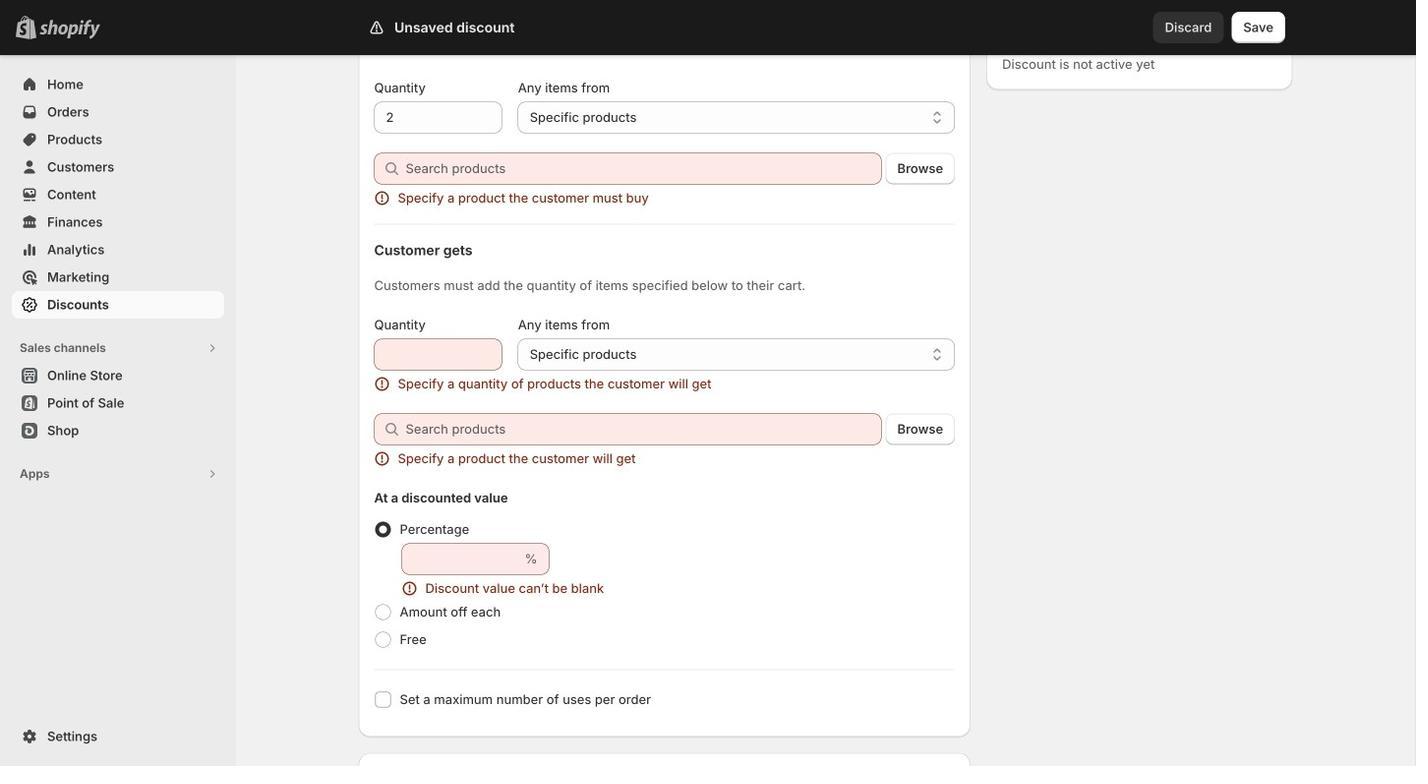 Task type: vqa. For each thing, say whether or not it's contained in the screenshot.
Search products text field on the top of the page
yes



Task type: locate. For each thing, give the bounding box(es) containing it.
1 search products text field from the top
[[406, 153, 882, 184]]

Search products text field
[[406, 153, 882, 184], [406, 414, 882, 445]]

1 vertical spatial search products text field
[[406, 414, 882, 445]]

None text field
[[374, 102, 502, 133], [374, 339, 502, 370], [402, 543, 521, 575], [374, 102, 502, 133], [374, 339, 502, 370], [402, 543, 521, 575]]

0 vertical spatial search products text field
[[406, 153, 882, 184]]



Task type: describe. For each thing, give the bounding box(es) containing it.
2 search products text field from the top
[[406, 414, 882, 445]]

shopify image
[[39, 19, 100, 39]]



